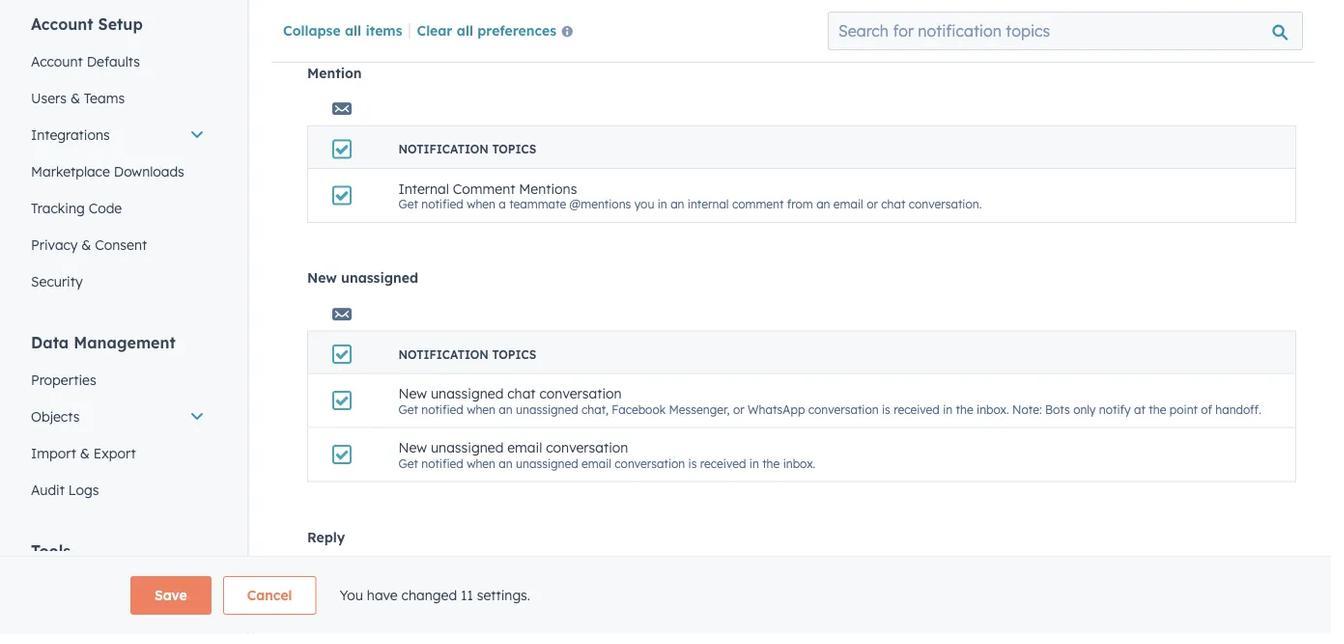 Task type: describe. For each thing, give the bounding box(es) containing it.
save button
[[130, 577, 211, 615]]

or inside new unassigned chat conversation get notified when an unassigned chat, facebook messenger, or whatsapp conversation is received in the inbox. note: bots only notify at the point of handoff.
[[733, 402, 745, 417]]

comment
[[732, 197, 784, 211]]

notification topics for new unassigned
[[399, 347, 536, 362]]

& for teams
[[70, 90, 80, 107]]

account setup element
[[19, 14, 216, 300]]

new unassigned
[[307, 270, 418, 286]]

integrations button
[[19, 117, 216, 154]]

collapse all items
[[283, 21, 402, 38]]

collapse
[[283, 21, 341, 38]]

email inside internal comment mentions get notified when a teammate @mentions you in an internal comment from an email or chat conversation.
[[834, 197, 863, 211]]

a
[[499, 197, 506, 211]]

notification topics for mention
[[399, 142, 536, 157]]

when inside internal comment mentions get notified when a teammate @mentions you in an internal comment from an email or chat conversation.
[[467, 197, 496, 211]]

account for account defaults
[[31, 53, 83, 70]]

marketplace
[[31, 163, 110, 180]]

reply
[[307, 529, 345, 546]]

get inside internal comment mentions get notified when a teammate @mentions you in an internal comment from an email or chat conversation.
[[399, 197, 418, 211]]

at
[[1134, 402, 1146, 417]]

account for account setup
[[31, 14, 93, 34]]

privacy & consent
[[31, 237, 147, 254]]

data management element
[[19, 332, 216, 509]]

import & export
[[31, 445, 136, 462]]

get for new unassigned chat conversation
[[399, 402, 418, 417]]

new for new unassigned
[[307, 270, 337, 286]]

notified for new unassigned email conversation
[[421, 456, 464, 471]]

note:
[[1013, 402, 1042, 417]]

items
[[366, 21, 402, 38]]

topics for new unassigned
[[492, 347, 536, 362]]

Search for notification topics search field
[[828, 12, 1303, 50]]

1 horizontal spatial email
[[582, 456, 612, 471]]

whatsapp
[[748, 402, 805, 417]]

users & teams link
[[19, 80, 216, 117]]

have
[[367, 587, 398, 604]]

you
[[634, 197, 654, 211]]

point
[[1170, 402, 1198, 417]]

management
[[74, 333, 176, 353]]

internal
[[399, 180, 449, 197]]

you
[[339, 587, 363, 604]]

an inside new unassigned email conversation get notified when an unassigned email conversation is received in the inbox.
[[499, 456, 513, 471]]

notification for mention
[[399, 142, 489, 157]]

facebook
[[612, 402, 666, 417]]

audit logs link
[[19, 472, 216, 509]]

11
[[461, 587, 473, 604]]

chat inside new unassigned chat conversation get notified when an unassigned chat, facebook messenger, or whatsapp conversation is received in the inbox. note: bots only notify at the point of handoff.
[[507, 385, 536, 402]]

settings.
[[477, 587, 530, 604]]

objects
[[31, 409, 80, 426]]

unassigned for new unassigned email conversation get notified when an unassigned email conversation is received in the inbox.
[[431, 439, 504, 456]]

audit logs
[[31, 482, 99, 499]]

conversation up new unassigned email conversation get notified when an unassigned email conversation is received in the inbox.
[[540, 385, 622, 402]]

code
[[89, 200, 122, 217]]

all for clear
[[457, 21, 473, 38]]

tracking code
[[31, 200, 122, 217]]

tracking code link
[[19, 190, 216, 227]]

audit
[[31, 482, 65, 499]]

notification topics for reply
[[399, 607, 536, 621]]

notify
[[1099, 402, 1131, 417]]

handoff.
[[1216, 402, 1262, 417]]

clear all preferences button
[[417, 20, 581, 43]]

only
[[1074, 402, 1096, 417]]

& for export
[[80, 445, 90, 462]]

internal comment mentions get notified when a teammate @mentions you in an internal comment from an email or chat conversation.
[[399, 180, 982, 211]]

properties link
[[19, 362, 216, 399]]

bots
[[1045, 402, 1070, 417]]

@mentions
[[570, 197, 631, 211]]

comment
[[453, 180, 515, 197]]

chat inside internal comment mentions get notified when a teammate @mentions you in an internal comment from an email or chat conversation.
[[881, 197, 906, 211]]

export
[[93, 445, 136, 462]]

topics for mention
[[492, 142, 536, 157]]

clear all preferences
[[417, 21, 557, 38]]

cancel
[[247, 587, 292, 604]]

preferences
[[477, 21, 557, 38]]

an inside new unassigned chat conversation get notified when an unassigned chat, facebook messenger, or whatsapp conversation is received in the inbox. note: bots only notify at the point of handoff.
[[499, 402, 513, 417]]

the inside new unassigned email conversation get notified when an unassigned email conversation is received in the inbox.
[[762, 456, 780, 471]]

new unassigned chat conversation get notified when an unassigned chat, facebook messenger, or whatsapp conversation is received in the inbox. note: bots only notify at the point of handoff.
[[399, 385, 1262, 417]]

notification for reply
[[399, 607, 489, 621]]

or inside internal comment mentions get notified when a teammate @mentions you in an internal comment from an email or chat conversation.
[[867, 197, 878, 211]]



Task type: vqa. For each thing, say whether or not it's contained in the screenshot.
Inbox. inside "New unassigned email conversation Get notified when an unassigned email conversation is received in the inbox."
yes



Task type: locate. For each thing, give the bounding box(es) containing it.
0 vertical spatial chat
[[881, 197, 906, 211]]

chat left conversation.
[[881, 197, 906, 211]]

inbox. inside new unassigned chat conversation get notified when an unassigned chat, facebook messenger, or whatsapp conversation is received in the inbox. note: bots only notify at the point of handoff.
[[977, 402, 1009, 417]]

1 vertical spatial new
[[399, 385, 427, 402]]

1 vertical spatial or
[[733, 402, 745, 417]]

inbox. down whatsapp
[[783, 456, 816, 471]]

email
[[834, 197, 863, 211], [507, 439, 542, 456], [582, 456, 612, 471]]

get inside new unassigned chat conversation get notified when an unassigned chat, facebook messenger, or whatsapp conversation is received in the inbox. note: bots only notify at the point of handoff.
[[399, 402, 418, 417]]

1 vertical spatial &
[[81, 237, 91, 254]]

when for email
[[467, 456, 496, 471]]

you have changed 11 settings.
[[339, 587, 530, 604]]

from
[[787, 197, 813, 211]]

2 account from the top
[[31, 53, 83, 70]]

0 vertical spatial when
[[467, 197, 496, 211]]

2 vertical spatial &
[[80, 445, 90, 462]]

import & export link
[[19, 436, 216, 472]]

topics for reply
[[492, 607, 536, 621]]

is inside new unassigned chat conversation get notified when an unassigned chat, facebook messenger, or whatsapp conversation is received in the inbox. note: bots only notify at the point of handoff.
[[882, 402, 891, 417]]

1 vertical spatial is
[[688, 456, 697, 471]]

consent
[[95, 237, 147, 254]]

teams
[[84, 90, 125, 107]]

2 notification topics from the top
[[399, 347, 536, 362]]

notified for new unassigned chat conversation
[[421, 402, 464, 417]]

all left items in the top of the page
[[345, 21, 361, 38]]

security
[[31, 273, 83, 290]]

get
[[399, 197, 418, 211], [399, 402, 418, 417], [399, 456, 418, 471]]

received inside new unassigned chat conversation get notified when an unassigned chat, facebook messenger, or whatsapp conversation is received in the inbox. note: bots only notify at the point of handoff.
[[894, 402, 940, 417]]

1 vertical spatial received
[[700, 456, 746, 471]]

1 horizontal spatial in
[[750, 456, 759, 471]]

objects button
[[19, 399, 216, 436]]

new for new unassigned email conversation get notified when an unassigned email conversation is received in the inbox.
[[399, 439, 427, 456]]

0 vertical spatial is
[[882, 402, 891, 417]]

chat
[[881, 197, 906, 211], [507, 385, 536, 402]]

1 horizontal spatial chat
[[881, 197, 906, 211]]

1 vertical spatial notification
[[399, 347, 489, 362]]

new
[[307, 270, 337, 286], [399, 385, 427, 402], [399, 439, 427, 456]]

1 horizontal spatial all
[[457, 21, 473, 38]]

3 get from the top
[[399, 456, 418, 471]]

setup
[[98, 14, 143, 34]]

2 vertical spatial get
[[399, 456, 418, 471]]

2 all from the left
[[457, 21, 473, 38]]

0 vertical spatial topics
[[492, 142, 536, 157]]

mention
[[307, 64, 362, 81]]

2 notification from the top
[[399, 347, 489, 362]]

0 horizontal spatial email
[[507, 439, 542, 456]]

cancel button
[[223, 577, 316, 615]]

conversation right whatsapp
[[808, 402, 879, 417]]

2 vertical spatial notified
[[421, 456, 464, 471]]

0 horizontal spatial is
[[688, 456, 697, 471]]

get inside new unassigned email conversation get notified when an unassigned email conversation is received in the inbox.
[[399, 456, 418, 471]]

properties
[[31, 372, 96, 389]]

account up account defaults
[[31, 14, 93, 34]]

logs
[[68, 482, 99, 499]]

1 vertical spatial inbox.
[[783, 456, 816, 471]]

inbox. inside new unassigned email conversation get notified when an unassigned email conversation is received in the inbox.
[[783, 456, 816, 471]]

the
[[956, 402, 974, 417], [1149, 402, 1167, 417], [762, 456, 780, 471]]

the left note:
[[956, 402, 974, 417]]

1 horizontal spatial is
[[882, 402, 891, 417]]

security link
[[19, 264, 216, 300]]

when for chat
[[467, 402, 496, 417]]

all inside button
[[457, 21, 473, 38]]

or
[[867, 197, 878, 211], [733, 402, 745, 417]]

2 topics from the top
[[492, 347, 536, 362]]

&
[[70, 90, 80, 107], [81, 237, 91, 254], [80, 445, 90, 462]]

privacy & consent link
[[19, 227, 216, 264]]

conversation.
[[909, 197, 982, 211]]

0 horizontal spatial in
[[658, 197, 667, 211]]

1 topics from the top
[[492, 142, 536, 157]]

1 vertical spatial get
[[399, 402, 418, 417]]

received inside new unassigned email conversation get notified when an unassigned email conversation is received in the inbox.
[[700, 456, 746, 471]]

account defaults
[[31, 53, 140, 70]]

account up users
[[31, 53, 83, 70]]

unassigned for new unassigned
[[341, 270, 418, 286]]

0 horizontal spatial received
[[700, 456, 746, 471]]

defaults
[[87, 53, 140, 70]]

0 vertical spatial notification
[[399, 142, 489, 157]]

1 notification from the top
[[399, 142, 489, 157]]

1 vertical spatial when
[[467, 402, 496, 417]]

all for collapse
[[345, 21, 361, 38]]

teammate
[[509, 197, 566, 211]]

0 horizontal spatial chat
[[507, 385, 536, 402]]

in down whatsapp
[[750, 456, 759, 471]]

0 vertical spatial account
[[31, 14, 93, 34]]

in left note:
[[943, 402, 953, 417]]

users
[[31, 90, 67, 107]]

& for consent
[[81, 237, 91, 254]]

1 horizontal spatial or
[[867, 197, 878, 211]]

1 when from the top
[[467, 197, 496, 211]]

new unassigned email conversation get notified when an unassigned email conversation is received in the inbox.
[[399, 439, 816, 471]]

changed
[[401, 587, 457, 604]]

0 vertical spatial received
[[894, 402, 940, 417]]

notified inside internal comment mentions get notified when a teammate @mentions you in an internal comment from an email or chat conversation.
[[421, 197, 464, 211]]

0 vertical spatial &
[[70, 90, 80, 107]]

1 vertical spatial in
[[943, 402, 953, 417]]

unassigned
[[341, 270, 418, 286], [431, 385, 504, 402], [516, 402, 578, 417], [431, 439, 504, 456], [516, 456, 578, 471]]

new inside new unassigned chat conversation get notified when an unassigned chat, facebook messenger, or whatsapp conversation is received in the inbox. note: bots only notify at the point of handoff.
[[399, 385, 427, 402]]

save
[[155, 587, 187, 604]]

when
[[467, 197, 496, 211], [467, 402, 496, 417], [467, 456, 496, 471]]

& right users
[[70, 90, 80, 107]]

downloads
[[114, 163, 184, 180]]

0 vertical spatial notified
[[421, 197, 464, 211]]

2 notified from the top
[[421, 402, 464, 417]]

notified inside new unassigned chat conversation get notified when an unassigned chat, facebook messenger, or whatsapp conversation is received in the inbox. note: bots only notify at the point of handoff.
[[421, 402, 464, 417]]

2 horizontal spatial email
[[834, 197, 863, 211]]

0 horizontal spatial or
[[733, 402, 745, 417]]

notification for new unassigned
[[399, 347, 489, 362]]

1 vertical spatial notification topics
[[399, 347, 536, 362]]

1 notified from the top
[[421, 197, 464, 211]]

1 all from the left
[[345, 21, 361, 38]]

1 horizontal spatial inbox.
[[977, 402, 1009, 417]]

unassigned for new unassigned chat conversation get notified when an unassigned chat, facebook messenger, or whatsapp conversation is received in the inbox. note: bots only notify at the point of handoff.
[[431, 385, 504, 402]]

1 account from the top
[[31, 14, 93, 34]]

all right the clear
[[457, 21, 473, 38]]

2 vertical spatial in
[[750, 456, 759, 471]]

collapse all items button
[[283, 21, 402, 38]]

1 vertical spatial chat
[[507, 385, 536, 402]]

data
[[31, 333, 69, 353]]

1 horizontal spatial received
[[894, 402, 940, 417]]

0 horizontal spatial all
[[345, 21, 361, 38]]

2 vertical spatial new
[[399, 439, 427, 456]]

2 when from the top
[[467, 402, 496, 417]]

chat left the chat,
[[507, 385, 536, 402]]

account
[[31, 14, 93, 34], [31, 53, 83, 70]]

& right privacy
[[81, 237, 91, 254]]

when inside new unassigned email conversation get notified when an unassigned email conversation is received in the inbox.
[[467, 456, 496, 471]]

internal
[[688, 197, 729, 211]]

clear
[[417, 21, 453, 38]]

conversation
[[540, 385, 622, 402], [808, 402, 879, 417], [546, 439, 628, 456], [615, 456, 685, 471]]

tools
[[31, 542, 71, 561]]

1 get from the top
[[399, 197, 418, 211]]

all
[[345, 21, 361, 38], [457, 21, 473, 38]]

the down whatsapp
[[762, 456, 780, 471]]

2 vertical spatial when
[[467, 456, 496, 471]]

& inside "data management" "element"
[[80, 445, 90, 462]]

inbox. left note:
[[977, 402, 1009, 417]]

when inside new unassigned chat conversation get notified when an unassigned chat, facebook messenger, or whatsapp conversation is received in the inbox. note: bots only notify at the point of handoff.
[[467, 402, 496, 417]]

in
[[658, 197, 667, 211], [943, 402, 953, 417], [750, 456, 759, 471]]

account defaults link
[[19, 43, 216, 80]]

of
[[1201, 402, 1212, 417]]

notification topics
[[399, 142, 536, 157], [399, 347, 536, 362], [399, 607, 536, 621]]

conversation down facebook
[[615, 456, 685, 471]]

new inside new unassigned email conversation get notified when an unassigned email conversation is received in the inbox.
[[399, 439, 427, 456]]

0 vertical spatial notification topics
[[399, 142, 536, 157]]

or right the from on the right of page
[[867, 197, 878, 211]]

0 vertical spatial in
[[658, 197, 667, 211]]

2 get from the top
[[399, 402, 418, 417]]

an
[[671, 197, 684, 211], [817, 197, 830, 211], [499, 402, 513, 417], [499, 456, 513, 471]]

or left whatsapp
[[733, 402, 745, 417]]

mentions
[[519, 180, 577, 197]]

0 vertical spatial or
[[867, 197, 878, 211]]

chat,
[[582, 402, 609, 417]]

integrations
[[31, 127, 110, 143]]

0 vertical spatial inbox.
[[977, 402, 1009, 417]]

privacy
[[31, 237, 78, 254]]

1 vertical spatial topics
[[492, 347, 536, 362]]

3 notified from the top
[[421, 456, 464, 471]]

in inside new unassigned email conversation get notified when an unassigned email conversation is received in the inbox.
[[750, 456, 759, 471]]

received
[[894, 402, 940, 417], [700, 456, 746, 471]]

1 horizontal spatial the
[[956, 402, 974, 417]]

data management
[[31, 333, 176, 353]]

import
[[31, 445, 76, 462]]

inbox.
[[977, 402, 1009, 417], [783, 456, 816, 471]]

marketplace downloads
[[31, 163, 184, 180]]

1 vertical spatial notified
[[421, 402, 464, 417]]

2 horizontal spatial in
[[943, 402, 953, 417]]

new for new unassigned chat conversation get notified when an unassigned chat, facebook messenger, or whatsapp conversation is received in the inbox. note: bots only notify at the point of handoff.
[[399, 385, 427, 402]]

2 horizontal spatial the
[[1149, 402, 1167, 417]]

users & teams
[[31, 90, 125, 107]]

1 vertical spatial account
[[31, 53, 83, 70]]

marketplace downloads link
[[19, 154, 216, 190]]

2 vertical spatial topics
[[492, 607, 536, 621]]

2 vertical spatial notification
[[399, 607, 489, 621]]

3 notification from the top
[[399, 607, 489, 621]]

2 vertical spatial notification topics
[[399, 607, 536, 621]]

3 when from the top
[[467, 456, 496, 471]]

notified inside new unassigned email conversation get notified when an unassigned email conversation is received in the inbox.
[[421, 456, 464, 471]]

the right at
[[1149, 402, 1167, 417]]

3 notification topics from the top
[[399, 607, 536, 621]]

tracking
[[31, 200, 85, 217]]

is
[[882, 402, 891, 417], [688, 456, 697, 471]]

is inside new unassigned email conversation get notified when an unassigned email conversation is received in the inbox.
[[688, 456, 697, 471]]

get for new unassigned email conversation
[[399, 456, 418, 471]]

0 vertical spatial new
[[307, 270, 337, 286]]

notification
[[399, 142, 489, 157], [399, 347, 489, 362], [399, 607, 489, 621]]

0 vertical spatial get
[[399, 197, 418, 211]]

conversation down the chat,
[[546, 439, 628, 456]]

1 notification topics from the top
[[399, 142, 536, 157]]

3 topics from the top
[[492, 607, 536, 621]]

account setup
[[31, 14, 143, 34]]

0 horizontal spatial inbox.
[[783, 456, 816, 471]]

& left the export
[[80, 445, 90, 462]]

in inside internal comment mentions get notified when a teammate @mentions you in an internal comment from an email or chat conversation.
[[658, 197, 667, 211]]

messenger,
[[669, 402, 730, 417]]

in right you
[[658, 197, 667, 211]]

0 horizontal spatial the
[[762, 456, 780, 471]]

in inside new unassigned chat conversation get notified when an unassigned chat, facebook messenger, or whatsapp conversation is received in the inbox. note: bots only notify at the point of handoff.
[[943, 402, 953, 417]]

notified
[[421, 197, 464, 211], [421, 402, 464, 417], [421, 456, 464, 471]]



